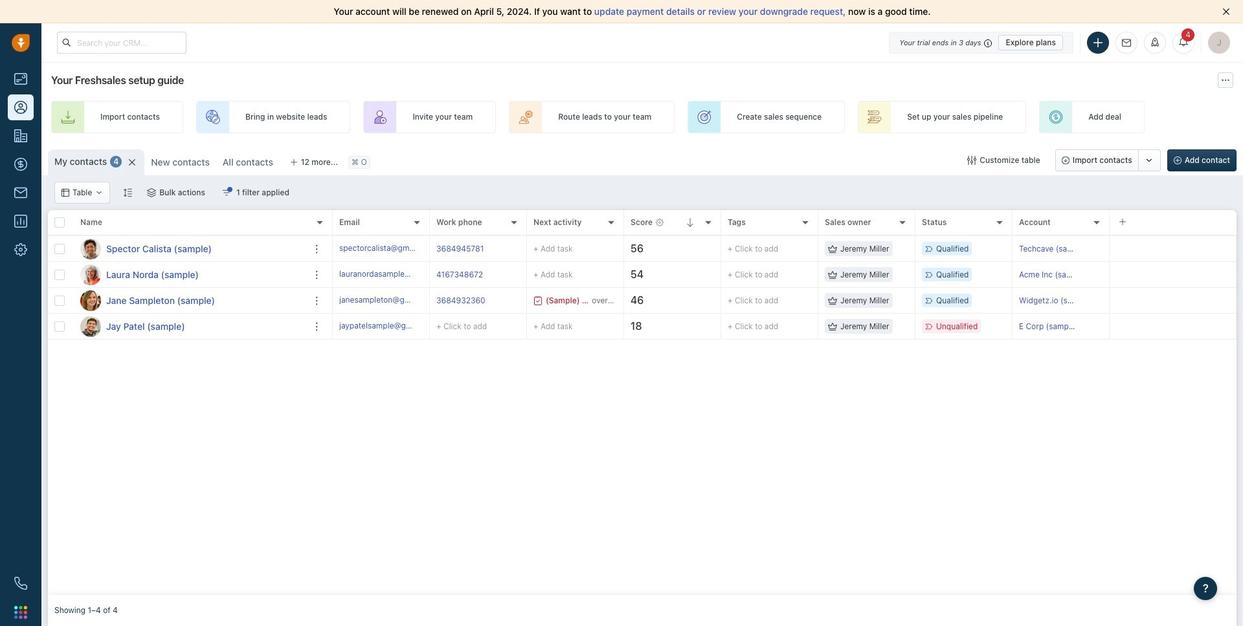 Task type: describe. For each thing, give the bounding box(es) containing it.
4 cell from the top
[[1110, 314, 1237, 339]]

style_myh0__igzzd8unmi image
[[123, 188, 132, 197]]

3 cell from the top
[[1110, 288, 1237, 313]]

2 j image from the top
[[80, 316, 101, 337]]

1 row group from the left
[[48, 236, 333, 340]]

s image
[[80, 239, 101, 259]]

2 cell from the top
[[1110, 262, 1237, 288]]



Task type: locate. For each thing, give the bounding box(es) containing it.
freshworks switcher image
[[14, 607, 27, 620]]

what's new image
[[1151, 38, 1160, 47]]

2 row group from the left
[[333, 236, 1237, 340]]

l image
[[80, 265, 101, 285]]

j image
[[80, 290, 101, 311], [80, 316, 101, 337]]

container_wx8msf4aqz5i3rn1 image
[[147, 188, 156, 198], [95, 189, 103, 197], [828, 270, 837, 279], [534, 296, 543, 305], [828, 296, 837, 305]]

1 j image from the top
[[80, 290, 101, 311]]

container_wx8msf4aqz5i3rn1 image
[[968, 156, 977, 165], [222, 188, 231, 198], [62, 189, 69, 197], [828, 244, 837, 254], [828, 322, 837, 331]]

column header
[[74, 210, 333, 236]]

row group
[[48, 236, 333, 340], [333, 236, 1237, 340]]

group
[[1055, 150, 1161, 172]]

press space to select this row. row
[[48, 236, 333, 262], [333, 236, 1237, 262], [48, 262, 333, 288], [333, 262, 1237, 288], [48, 288, 333, 314], [333, 288, 1237, 314], [48, 314, 333, 340], [333, 314, 1237, 340]]

1 cell from the top
[[1110, 236, 1237, 262]]

grid
[[48, 209, 1237, 596]]

row
[[48, 210, 333, 236]]

close image
[[1223, 8, 1230, 16]]

1 vertical spatial j image
[[80, 316, 101, 337]]

0 vertical spatial j image
[[80, 290, 101, 311]]

cell
[[1110, 236, 1237, 262], [1110, 262, 1237, 288], [1110, 288, 1237, 313], [1110, 314, 1237, 339]]

Search your CRM... text field
[[57, 32, 186, 54]]

phone element
[[8, 571, 34, 597]]

phone image
[[14, 578, 27, 591]]

send email image
[[1122, 39, 1131, 47]]



